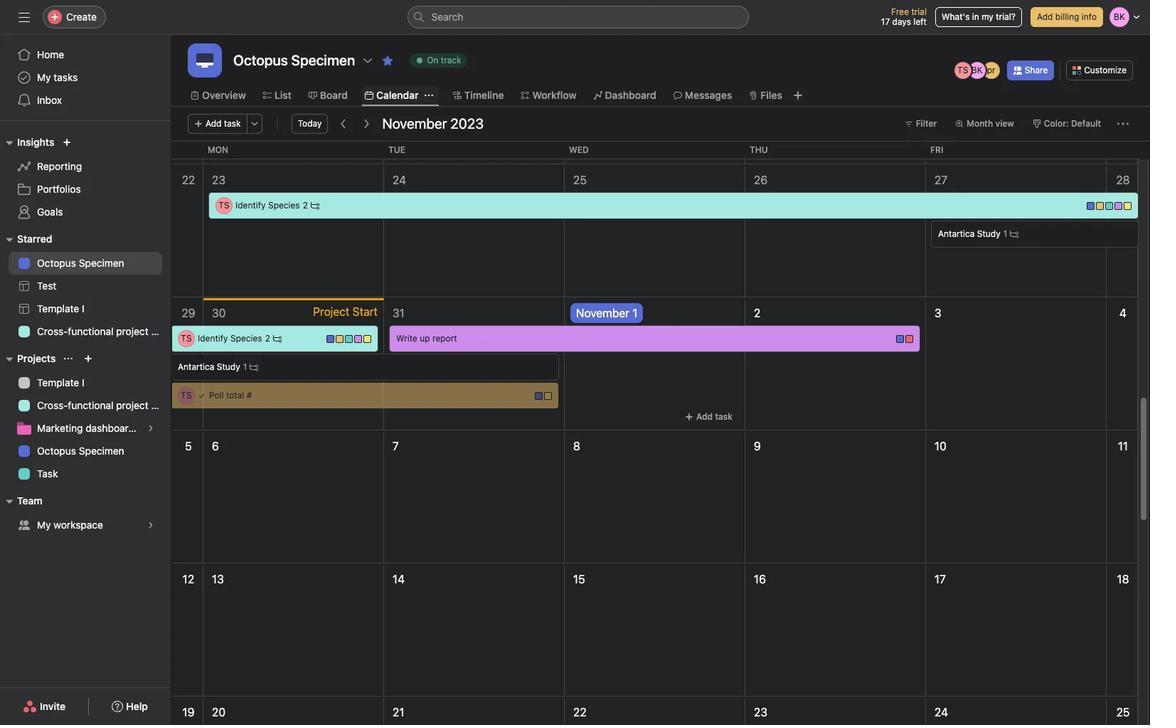 Task type: vqa. For each thing, say whether or not it's contained in the screenshot.
bottommost 22
yes



Task type: locate. For each thing, give the bounding box(es) containing it.
0 vertical spatial study
[[978, 228, 1001, 239]]

1 horizontal spatial leftcount image
[[311, 201, 319, 210]]

1 vertical spatial 25
[[1117, 706, 1130, 719]]

i down new project or portfolio icon
[[82, 376, 84, 389]]

days
[[893, 16, 912, 27]]

wed
[[569, 144, 589, 155]]

31
[[393, 307, 405, 320]]

project inside starred element
[[116, 325, 149, 337]]

19
[[183, 706, 195, 719]]

write
[[396, 333, 418, 344]]

2 octopus specimen from the top
[[37, 445, 124, 457]]

global element
[[0, 35, 171, 120]]

2 vertical spatial add
[[697, 411, 713, 422]]

functional up new project or portfolio icon
[[68, 325, 114, 337]]

octopus specimen inside starred element
[[37, 257, 124, 269]]

11
[[1119, 440, 1129, 453]]

0 vertical spatial octopus
[[37, 257, 76, 269]]

1 horizontal spatial november
[[576, 307, 630, 320]]

project down test link
[[116, 325, 149, 337]]

0 vertical spatial cross-
[[37, 325, 68, 337]]

hide sidebar image
[[19, 11, 30, 23]]

0 vertical spatial 24
[[393, 174, 406, 186]]

specimen up test link
[[79, 257, 124, 269]]

2
[[303, 200, 308, 211], [754, 307, 761, 320], [265, 333, 270, 344]]

template down test
[[37, 302, 79, 315]]

template i down show options, current sort, top image
[[37, 376, 84, 389]]

task
[[224, 118, 241, 129], [715, 411, 733, 422]]

1 template i from the top
[[37, 302, 84, 315]]

1 horizontal spatial task
[[715, 411, 733, 422]]

0 vertical spatial cross-functional project plan
[[37, 325, 171, 337]]

1 vertical spatial leftcount image
[[273, 334, 282, 343]]

0 horizontal spatial november
[[382, 115, 447, 132]]

reporting link
[[9, 155, 162, 178]]

1 vertical spatial octopus specimen link
[[9, 440, 162, 463]]

25
[[574, 174, 587, 186], [1117, 706, 1130, 719]]

report
[[433, 333, 457, 344]]

1 vertical spatial cross-
[[37, 399, 68, 411]]

antartica
[[939, 228, 975, 239], [178, 361, 214, 372]]

1 for 1 leftcount icon
[[1004, 228, 1008, 239]]

octopus specimen link down "marketing dashboards"
[[9, 440, 162, 463]]

1 template from the top
[[37, 302, 79, 315]]

1 horizontal spatial study
[[978, 228, 1001, 239]]

antartica down the 27
[[939, 228, 975, 239]]

cross- up projects
[[37, 325, 68, 337]]

2 cross- from the top
[[37, 399, 68, 411]]

i inside starred element
[[82, 302, 84, 315]]

1 vertical spatial project
[[116, 399, 149, 411]]

0 vertical spatial cross-functional project plan link
[[9, 320, 171, 343]]

inbox
[[37, 94, 62, 106]]

november for november 1
[[576, 307, 630, 320]]

portfolios link
[[9, 178, 162, 201]]

octopus inside starred element
[[37, 257, 76, 269]]

0 vertical spatial project
[[116, 325, 149, 337]]

1 vertical spatial cross-functional project plan link
[[9, 394, 171, 417]]

template i inside starred element
[[37, 302, 84, 315]]

octopus inside projects "element"
[[37, 445, 76, 457]]

0 vertical spatial 1
[[1004, 228, 1008, 239]]

3
[[935, 307, 942, 320]]

1 vertical spatial 22
[[574, 706, 587, 719]]

november 2023
[[382, 115, 484, 132]]

1 project from the top
[[116, 325, 149, 337]]

1 vertical spatial november
[[576, 307, 630, 320]]

1 vertical spatial template
[[37, 376, 79, 389]]

0 vertical spatial plan
[[151, 325, 171, 337]]

cross-functional project plan inside projects "element"
[[37, 399, 171, 411]]

my down team
[[37, 519, 51, 531]]

23
[[212, 174, 226, 186], [754, 706, 768, 719]]

color: default
[[1045, 118, 1102, 129]]

in
[[973, 11, 980, 22]]

0 vertical spatial octopus specimen
[[37, 257, 124, 269]]

project for 1st cross-functional project plan link from the top of the page
[[116, 325, 149, 337]]

1 vertical spatial specimen
[[79, 445, 124, 457]]

1 specimen from the top
[[79, 257, 124, 269]]

overview link
[[191, 88, 246, 103]]

2 vertical spatial 2
[[265, 333, 270, 344]]

0 vertical spatial species
[[268, 200, 300, 211]]

project
[[313, 305, 350, 318]]

1 vertical spatial functional
[[68, 399, 114, 411]]

2 i from the top
[[82, 376, 84, 389]]

1 horizontal spatial antartica study
[[939, 228, 1001, 239]]

1 i from the top
[[82, 302, 84, 315]]

0 horizontal spatial 23
[[212, 174, 226, 186]]

task
[[37, 468, 58, 480]]

1 octopus from the top
[[37, 257, 76, 269]]

octopus specimen up test link
[[37, 257, 124, 269]]

1 horizontal spatial 23
[[754, 706, 768, 719]]

octopus specimen inside projects "element"
[[37, 445, 124, 457]]

0 horizontal spatial leftcount image
[[273, 334, 282, 343]]

projects button
[[0, 350, 56, 367]]

2 cross-functional project plan link from the top
[[9, 394, 171, 417]]

1 vertical spatial 2
[[754, 307, 761, 320]]

more actions image
[[1118, 118, 1129, 130], [250, 120, 259, 128]]

show options image
[[362, 55, 374, 66]]

2 specimen from the top
[[79, 445, 124, 457]]

1 vertical spatial identify
[[198, 333, 228, 344]]

month view button
[[950, 114, 1021, 134]]

1 my from the top
[[37, 71, 51, 83]]

0 vertical spatial octopus specimen link
[[9, 252, 162, 275]]

1 horizontal spatial 2
[[303, 200, 308, 211]]

add task button
[[188, 114, 247, 134], [679, 407, 739, 427]]

7
[[393, 440, 399, 453]]

1 vertical spatial task
[[715, 411, 733, 422]]

1 vertical spatial antartica
[[178, 361, 214, 372]]

template i
[[37, 302, 84, 315], [37, 376, 84, 389]]

0 vertical spatial antartica study
[[939, 228, 1001, 239]]

antartica for 1 leftcount icon
[[939, 228, 975, 239]]

cross-functional project plan link up "marketing dashboards"
[[9, 394, 171, 417]]

messages link
[[674, 88, 733, 103]]

cross-functional project plan
[[37, 325, 171, 337], [37, 399, 171, 411]]

project
[[116, 325, 149, 337], [116, 399, 149, 411]]

projects element
[[0, 346, 171, 488]]

dashboards
[[86, 422, 140, 434]]

i
[[82, 302, 84, 315], [82, 376, 84, 389]]

bk
[[972, 65, 983, 75]]

2 octopus from the top
[[37, 445, 76, 457]]

template down show options, current sort, top image
[[37, 376, 79, 389]]

1 vertical spatial antartica study
[[178, 361, 240, 372]]

1 vertical spatial octopus
[[37, 445, 76, 457]]

0 vertical spatial template i link
[[9, 297, 162, 320]]

2 template i from the top
[[37, 376, 84, 389]]

1 functional from the top
[[68, 325, 114, 337]]

0 vertical spatial add task button
[[188, 114, 247, 134]]

0 vertical spatial 23
[[212, 174, 226, 186]]

0 vertical spatial identify
[[236, 200, 266, 211]]

my for my workspace
[[37, 519, 51, 531]]

month
[[967, 118, 994, 129]]

leftcount image for 1
[[1011, 230, 1019, 238]]

goals
[[37, 206, 63, 218]]

month view
[[967, 118, 1015, 129]]

add task
[[206, 118, 241, 129], [697, 411, 733, 422]]

0 vertical spatial task
[[224, 118, 241, 129]]

i down test link
[[82, 302, 84, 315]]

1 vertical spatial leftcount image
[[250, 363, 259, 371]]

cross-functional project plan link up new project or portfolio icon
[[9, 320, 171, 343]]

1 horizontal spatial 17
[[935, 573, 946, 586]]

customize
[[1085, 65, 1127, 75]]

1 horizontal spatial antartica
[[939, 228, 975, 239]]

board link
[[309, 88, 348, 103]]

add
[[1037, 11, 1053, 22], [206, 118, 222, 129], [697, 411, 713, 422]]

portfolios
[[37, 183, 81, 195]]

search
[[432, 11, 464, 23]]

2 cross-functional project plan from the top
[[37, 399, 171, 411]]

study for leftcount image associated with 1
[[217, 361, 240, 372]]

tab actions image
[[424, 91, 433, 100]]

leftcount image for 1
[[250, 363, 259, 371]]

0 horizontal spatial antartica
[[178, 361, 214, 372]]

2 project from the top
[[116, 399, 149, 411]]

1 horizontal spatial 22
[[574, 706, 587, 719]]

1 octopus specimen link from the top
[[9, 252, 162, 275]]

specimen
[[79, 257, 124, 269], [79, 445, 124, 457]]

0 horizontal spatial 25
[[574, 174, 587, 186]]

tasks
[[54, 71, 78, 83]]

1 horizontal spatial more actions image
[[1118, 118, 1129, 130]]

template i link down new project or portfolio icon
[[9, 371, 162, 394]]

2 horizontal spatial 1
[[1004, 228, 1008, 239]]

0 vertical spatial leftcount image
[[1011, 230, 1019, 238]]

i inside projects "element"
[[82, 376, 84, 389]]

0 vertical spatial specimen
[[79, 257, 124, 269]]

0 horizontal spatial species
[[231, 333, 262, 344]]

0 vertical spatial add task
[[206, 118, 241, 129]]

cross- up marketing
[[37, 399, 68, 411]]

1
[[1004, 228, 1008, 239], [633, 307, 638, 320], [243, 361, 247, 372]]

my left "tasks"
[[37, 71, 51, 83]]

20
[[212, 706, 226, 719]]

1 vertical spatial study
[[217, 361, 240, 372]]

my tasks link
[[9, 66, 162, 89]]

ts left the bk
[[958, 65, 969, 75]]

1 horizontal spatial leftcount image
[[1011, 230, 1019, 238]]

1 octopus specimen from the top
[[37, 257, 124, 269]]

0 horizontal spatial leftcount image
[[250, 363, 259, 371]]

antartica study
[[939, 228, 1001, 239], [178, 361, 240, 372]]

0 vertical spatial template
[[37, 302, 79, 315]]

new image
[[63, 138, 71, 147]]

1 cross-functional project plan link from the top
[[9, 320, 171, 343]]

cross-functional project plan up dashboards
[[37, 399, 171, 411]]

octopus specimen link
[[9, 252, 162, 275], [9, 440, 162, 463]]

2 template from the top
[[37, 376, 79, 389]]

2 my from the top
[[37, 519, 51, 531]]

specimen inside starred element
[[79, 257, 124, 269]]

board
[[320, 89, 348, 101]]

1 vertical spatial 24
[[935, 706, 949, 719]]

0 horizontal spatial study
[[217, 361, 240, 372]]

2 functional from the top
[[68, 399, 114, 411]]

0 horizontal spatial 1
[[243, 361, 247, 372]]

list link
[[263, 88, 292, 103]]

add billing info
[[1037, 11, 1097, 22]]

octopus down marketing
[[37, 445, 76, 457]]

2 octopus specimen link from the top
[[9, 440, 162, 463]]

my inside the global "element"
[[37, 71, 51, 83]]

1 vertical spatial add task
[[697, 411, 733, 422]]

cross-functional project plan up new project or portfolio icon
[[37, 325, 171, 337]]

specimen down dashboards
[[79, 445, 124, 457]]

0 vertical spatial november
[[382, 115, 447, 132]]

starred element
[[0, 226, 171, 346]]

template i down test
[[37, 302, 84, 315]]

0 vertical spatial add
[[1037, 11, 1053, 22]]

octopus
[[37, 257, 76, 269], [37, 445, 76, 457]]

0 vertical spatial 22
[[182, 174, 195, 186]]

project up the see details, marketing dashboards 'image'
[[116, 399, 149, 411]]

identify
[[236, 200, 266, 211], [198, 333, 228, 344]]

template i link down test
[[9, 297, 162, 320]]

2 horizontal spatial add
[[1037, 11, 1053, 22]]

1 vertical spatial 23
[[754, 706, 768, 719]]

1 horizontal spatial add task
[[697, 411, 733, 422]]

my inside "teams" element
[[37, 519, 51, 531]]

1 vertical spatial 1
[[633, 307, 638, 320]]

octopus up test
[[37, 257, 76, 269]]

1 cross-functional project plan from the top
[[37, 325, 171, 337]]

0 horizontal spatial 17
[[882, 16, 890, 27]]

0 vertical spatial 2
[[303, 200, 308, 211]]

1 vertical spatial plan
[[151, 399, 171, 411]]

cross-
[[37, 325, 68, 337], [37, 399, 68, 411]]

1 horizontal spatial identify
[[236, 200, 266, 211]]

12
[[183, 573, 194, 586]]

0 horizontal spatial add task button
[[188, 114, 247, 134]]

antartica study down the 27
[[939, 228, 1001, 239]]

1 template i link from the top
[[9, 297, 162, 320]]

1 for leftcount image associated with 1
[[243, 361, 247, 372]]

0 horizontal spatial 22
[[182, 174, 195, 186]]

overview
[[202, 89, 246, 101]]

0 vertical spatial my
[[37, 71, 51, 83]]

antartica study up the poll
[[178, 361, 240, 372]]

0 vertical spatial 17
[[882, 16, 890, 27]]

on
[[427, 55, 439, 65]]

filter
[[916, 118, 937, 129]]

my
[[37, 71, 51, 83], [37, 519, 51, 531]]

poll
[[209, 390, 224, 401]]

project inside "element"
[[116, 399, 149, 411]]

add inside button
[[1037, 11, 1053, 22]]

reporting
[[37, 160, 82, 172]]

octopus specimen down marketing dashboards link
[[37, 445, 124, 457]]

octopus specimen link up test
[[9, 252, 162, 275]]

template i link
[[9, 297, 162, 320], [9, 371, 162, 394]]

1 vertical spatial my
[[37, 519, 51, 531]]

0 vertical spatial identify species
[[236, 200, 300, 211]]

identify species
[[236, 200, 300, 211], [198, 333, 262, 344]]

functional inside starred element
[[68, 325, 114, 337]]

template i inside projects "element"
[[37, 376, 84, 389]]

invite
[[40, 700, 66, 712]]

add task for the left add task button
[[206, 118, 241, 129]]

poll total #
[[209, 390, 252, 401]]

1 horizontal spatial 25
[[1117, 706, 1130, 719]]

28
[[1117, 174, 1130, 186]]

messages
[[685, 89, 733, 101]]

template
[[37, 302, 79, 315], [37, 376, 79, 389]]

template inside projects "element"
[[37, 376, 79, 389]]

computer image
[[196, 52, 213, 69]]

what's
[[942, 11, 970, 22]]

0 vertical spatial antartica
[[939, 228, 975, 239]]

13
[[212, 573, 224, 586]]

leftcount image
[[311, 201, 319, 210], [250, 363, 259, 371]]

functional up "marketing dashboards"
[[68, 399, 114, 411]]

1 plan from the top
[[151, 325, 171, 337]]

2 plan from the top
[[151, 399, 171, 411]]

leftcount image
[[1011, 230, 1019, 238], [273, 334, 282, 343]]

1 cross- from the top
[[37, 325, 68, 337]]

show options, current sort, top image
[[64, 354, 73, 363]]

antartica up the poll
[[178, 361, 214, 372]]

1 vertical spatial cross-functional project plan
[[37, 399, 171, 411]]

previous month image
[[338, 118, 350, 130]]

marketing dashboards link
[[9, 417, 162, 440]]

free
[[892, 6, 909, 17]]

0 horizontal spatial 2
[[265, 333, 270, 344]]



Task type: describe. For each thing, give the bounding box(es) containing it.
marketing
[[37, 422, 83, 434]]

27
[[935, 174, 948, 186]]

create
[[66, 11, 97, 23]]

next month image
[[361, 118, 372, 130]]

0 horizontal spatial 24
[[393, 174, 406, 186]]

my workspace
[[37, 519, 103, 531]]

up
[[420, 333, 430, 344]]

help
[[126, 700, 148, 712]]

home link
[[9, 43, 162, 66]]

projects
[[17, 352, 56, 364]]

invite button
[[14, 694, 75, 719]]

insights
[[17, 136, 54, 148]]

files
[[761, 89, 783, 101]]

add task for the bottommost add task button
[[697, 411, 733, 422]]

total
[[226, 390, 244, 401]]

10
[[935, 440, 947, 453]]

share
[[1025, 65, 1048, 75]]

today button
[[292, 114, 328, 134]]

task link
[[9, 463, 162, 485]]

marketing dashboards
[[37, 422, 140, 434]]

create button
[[43, 6, 106, 28]]

workspace
[[54, 519, 103, 531]]

1 horizontal spatial 1
[[633, 307, 638, 320]]

search list box
[[407, 6, 749, 28]]

starred button
[[0, 231, 52, 248]]

goals link
[[9, 201, 162, 223]]

1 vertical spatial 17
[[935, 573, 946, 586]]

cross-functional project plan inside starred element
[[37, 325, 171, 337]]

antartica for leftcount image associated with 1
[[178, 361, 214, 372]]

0 horizontal spatial identify
[[198, 333, 228, 344]]

see details, marketing dashboards image
[[147, 424, 155, 433]]

16
[[754, 573, 766, 586]]

test
[[37, 280, 56, 292]]

1 vertical spatial identify species
[[198, 333, 262, 344]]

1 vertical spatial add task button
[[679, 407, 739, 427]]

write up report
[[396, 333, 457, 344]]

files link
[[750, 88, 783, 103]]

1 horizontal spatial species
[[268, 200, 300, 211]]

17 inside free trial 17 days left
[[882, 16, 890, 27]]

30
[[212, 307, 226, 320]]

2 template i link from the top
[[9, 371, 162, 394]]

my
[[982, 11, 994, 22]]

thu
[[750, 144, 768, 155]]

2023
[[451, 115, 484, 132]]

ts left the poll
[[181, 390, 192, 401]]

mon
[[208, 144, 228, 155]]

on track button
[[404, 51, 474, 70]]

see details, my workspace image
[[147, 521, 155, 529]]

18
[[1118, 573, 1130, 586]]

share button
[[1007, 60, 1055, 80]]

cross- inside starred element
[[37, 325, 68, 337]]

trial?
[[996, 11, 1016, 22]]

free trial 17 days left
[[882, 6, 927, 27]]

starred
[[17, 233, 52, 245]]

teams element
[[0, 488, 171, 539]]

workflow
[[533, 89, 577, 101]]

leftcount image for 2
[[311, 201, 319, 210]]

insights button
[[0, 134, 54, 151]]

plan inside starred element
[[151, 325, 171, 337]]

0 horizontal spatial antartica study
[[178, 361, 240, 372]]

plan inside projects "element"
[[151, 399, 171, 411]]

fri
[[931, 144, 944, 155]]

0 horizontal spatial more actions image
[[250, 120, 259, 128]]

ts down 29
[[181, 333, 192, 344]]

info
[[1082, 11, 1097, 22]]

november for november 2023
[[382, 115, 447, 132]]

trial
[[912, 6, 927, 17]]

14
[[393, 573, 405, 586]]

template inside starred element
[[37, 302, 79, 315]]

functional inside projects "element"
[[68, 399, 114, 411]]

color:
[[1045, 118, 1069, 129]]

2 for leftcount icon related to 2
[[265, 333, 270, 344]]

on track
[[427, 55, 462, 65]]

billing
[[1056, 11, 1080, 22]]

leftcount image for 2
[[273, 334, 282, 343]]

0 vertical spatial 25
[[574, 174, 587, 186]]

timeline
[[464, 89, 504, 101]]

calendar link
[[365, 88, 419, 103]]

1 horizontal spatial 24
[[935, 706, 949, 719]]

customize button
[[1067, 60, 1134, 80]]

my tasks
[[37, 71, 78, 83]]

#
[[247, 390, 252, 401]]

my workspace link
[[9, 514, 162, 537]]

29
[[182, 307, 195, 320]]

1 horizontal spatial add
[[697, 411, 713, 422]]

calendar
[[376, 89, 419, 101]]

2 for 2 leftcount image
[[303, 200, 308, 211]]

0 horizontal spatial task
[[224, 118, 241, 129]]

tue
[[389, 144, 406, 155]]

start
[[353, 305, 378, 318]]

1 vertical spatial add
[[206, 118, 222, 129]]

new project or portfolio image
[[84, 354, 93, 363]]

ts down 'mon'
[[219, 200, 230, 211]]

study for 1 leftcount icon
[[978, 228, 1001, 239]]

project start
[[313, 305, 378, 318]]

dashboard link
[[594, 88, 657, 103]]

what's in my trial?
[[942, 11, 1016, 22]]

my for my tasks
[[37, 71, 51, 83]]

add tab image
[[793, 90, 804, 101]]

help button
[[103, 694, 157, 719]]

15
[[574, 573, 585, 586]]

specimen inside projects "element"
[[79, 445, 124, 457]]

6
[[212, 440, 219, 453]]

default
[[1072, 118, 1102, 129]]

cross- inside projects "element"
[[37, 399, 68, 411]]

left
[[914, 16, 927, 27]]

dashboard
[[605, 89, 657, 101]]

team button
[[0, 492, 42, 510]]

list
[[275, 89, 292, 101]]

project for 1st cross-functional project plan link from the bottom
[[116, 399, 149, 411]]

november 1
[[576, 307, 638, 320]]

remove from starred image
[[382, 55, 394, 66]]

track
[[441, 55, 462, 65]]

4
[[1120, 307, 1127, 320]]

workflow link
[[521, 88, 577, 103]]

insights element
[[0, 130, 171, 226]]

team
[[17, 495, 42, 507]]



